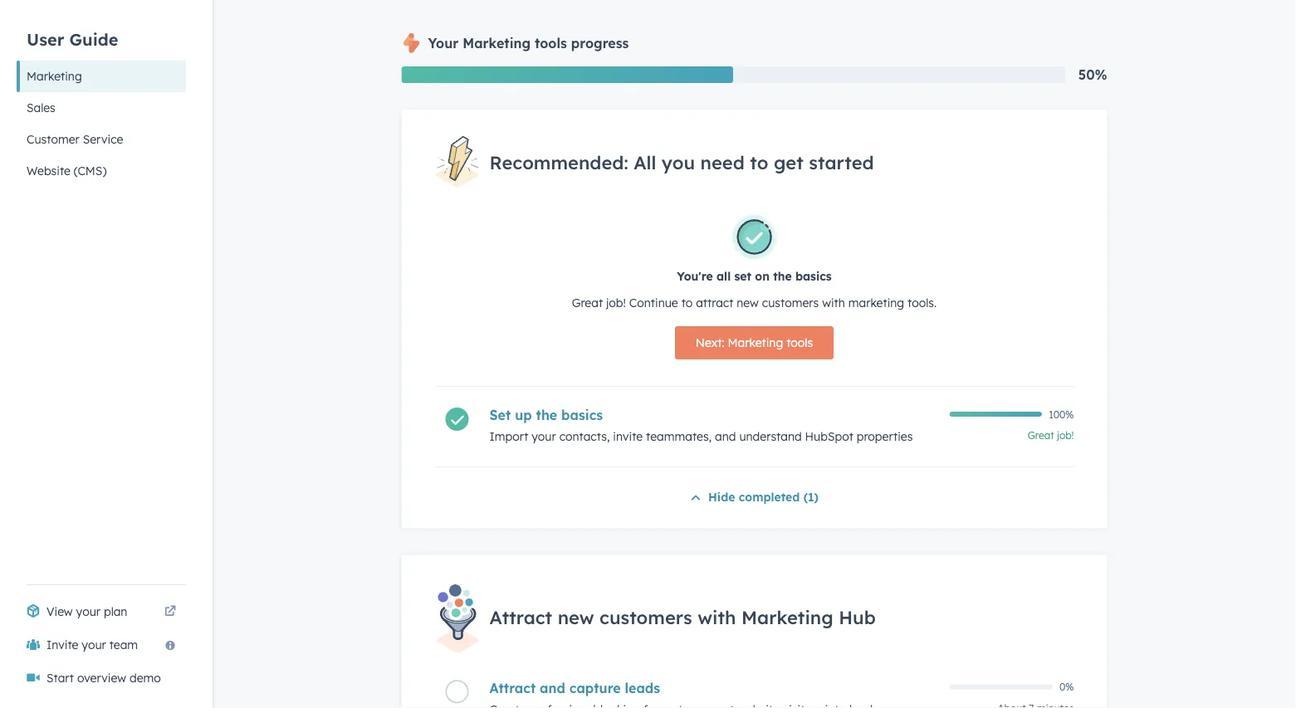 Task type: locate. For each thing, give the bounding box(es) containing it.
attract
[[490, 606, 553, 629], [490, 680, 536, 697]]

1 horizontal spatial the
[[773, 269, 792, 284]]

contacts,
[[560, 429, 610, 444]]

and
[[715, 429, 736, 444], [540, 680, 566, 697]]

1 horizontal spatial and
[[715, 429, 736, 444]]

basics right on
[[796, 269, 832, 284]]

with
[[822, 296, 845, 310], [698, 606, 736, 629]]

customer
[[27, 132, 80, 147]]

0 vertical spatial with
[[822, 296, 845, 310]]

and inside set up the basics import your contacts, invite teammates, and understand hubspot properties
[[715, 429, 736, 444]]

leads
[[625, 680, 660, 697]]

1 vertical spatial and
[[540, 680, 566, 697]]

you
[[662, 151, 695, 173]]

customers down on
[[762, 296, 819, 310]]

0 vertical spatial attract
[[490, 606, 553, 629]]

get
[[774, 151, 804, 173]]

tools down great job! continue to attract new customers with marketing tools.
[[787, 336, 813, 350]]

customer service
[[27, 132, 123, 147]]

1 horizontal spatial customers
[[762, 296, 819, 310]]

0 horizontal spatial job!
[[606, 296, 626, 310]]

0 horizontal spatial the
[[536, 407, 558, 424]]

great left continue
[[572, 296, 603, 310]]

new down 'set'
[[737, 296, 759, 310]]

to
[[750, 151, 769, 173], [682, 296, 693, 310]]

1 horizontal spatial great
[[1028, 429, 1055, 442]]

next:
[[696, 336, 725, 350]]

marketing button
[[17, 61, 186, 92]]

great for great job!
[[1028, 429, 1055, 442]]

0 horizontal spatial new
[[558, 606, 594, 629]]

2 vertical spatial your
[[82, 638, 106, 652]]

your inside set up the basics import your contacts, invite teammates, and understand hubspot properties
[[532, 429, 556, 444]]

0 vertical spatial job!
[[606, 296, 626, 310]]

job! left continue
[[606, 296, 626, 310]]

0 horizontal spatial great
[[572, 296, 603, 310]]

great
[[572, 296, 603, 310], [1028, 429, 1055, 442]]

customers
[[762, 296, 819, 310], [600, 606, 693, 629]]

tools
[[535, 35, 567, 52], [787, 336, 813, 350]]

your down up
[[532, 429, 556, 444]]

1 vertical spatial great
[[1028, 429, 1055, 442]]

customers up leads in the bottom of the page
[[600, 606, 693, 629]]

1 attract from the top
[[490, 606, 553, 629]]

1 vertical spatial job!
[[1057, 429, 1074, 442]]

1 horizontal spatial to
[[750, 151, 769, 173]]

tools.
[[908, 296, 937, 310]]

continue
[[629, 296, 678, 310]]

job! down 100%
[[1057, 429, 1074, 442]]

1 link opens in a new window image from the top
[[164, 602, 176, 622]]

tools inside button
[[787, 336, 813, 350]]

0 vertical spatial the
[[773, 269, 792, 284]]

2 link opens in a new window image from the top
[[164, 606, 176, 618]]

invite
[[613, 429, 643, 444]]

1 vertical spatial with
[[698, 606, 736, 629]]

0%
[[1060, 681, 1074, 694]]

1 vertical spatial basics
[[562, 407, 603, 424]]

guide
[[69, 29, 118, 49]]

website (cms)
[[27, 164, 107, 178]]

the
[[773, 269, 792, 284], [536, 407, 558, 424]]

1 vertical spatial new
[[558, 606, 594, 629]]

great down 100%
[[1028, 429, 1055, 442]]

attract new customers with marketing hub
[[490, 606, 876, 629]]

basics up contacts,
[[562, 407, 603, 424]]

new
[[737, 296, 759, 310], [558, 606, 594, 629]]

1 horizontal spatial tools
[[787, 336, 813, 350]]

the right up
[[536, 407, 558, 424]]

basics
[[796, 269, 832, 284], [562, 407, 603, 424]]

tools for your marketing tools progress
[[535, 35, 567, 52]]

your marketing tools progress progress bar
[[402, 66, 734, 83]]

website (cms) button
[[17, 155, 186, 187]]

0 vertical spatial basics
[[796, 269, 832, 284]]

need
[[701, 151, 745, 173]]

start
[[47, 671, 74, 686]]

1 horizontal spatial new
[[737, 296, 759, 310]]

0 horizontal spatial tools
[[535, 35, 567, 52]]

0 vertical spatial your
[[532, 429, 556, 444]]

tools for next: marketing tools
[[787, 336, 813, 350]]

and left capture
[[540, 680, 566, 697]]

hide
[[709, 490, 735, 505]]

to left attract
[[682, 296, 693, 310]]

1 vertical spatial tools
[[787, 336, 813, 350]]

import
[[490, 429, 529, 444]]

your inside button
[[82, 638, 106, 652]]

0 vertical spatial to
[[750, 151, 769, 173]]

0 vertical spatial great
[[572, 296, 603, 310]]

your
[[532, 429, 556, 444], [76, 605, 101, 619], [82, 638, 106, 652]]

1 vertical spatial to
[[682, 296, 693, 310]]

capture
[[570, 680, 621, 697]]

plan
[[104, 605, 127, 619]]

1 horizontal spatial basics
[[796, 269, 832, 284]]

new up "attract and capture leads" at the bottom of the page
[[558, 606, 594, 629]]

the right on
[[773, 269, 792, 284]]

your for team
[[82, 638, 106, 652]]

0 vertical spatial and
[[715, 429, 736, 444]]

to left get
[[750, 151, 769, 173]]

up
[[515, 407, 532, 424]]

hide completed (1)
[[709, 490, 819, 505]]

with up attract and capture leads button
[[698, 606, 736, 629]]

with left marketing on the right
[[822, 296, 845, 310]]

marketing up sales
[[27, 69, 82, 83]]

job!
[[606, 296, 626, 310], [1057, 429, 1074, 442]]

attract
[[696, 296, 734, 310]]

1 horizontal spatial job!
[[1057, 429, 1074, 442]]

service
[[83, 132, 123, 147]]

your for plan
[[76, 605, 101, 619]]

link opens in a new window image
[[164, 602, 176, 622], [164, 606, 176, 618]]

marketing left hub
[[742, 606, 834, 629]]

invite your team button
[[17, 629, 186, 662]]

100%
[[1049, 408, 1074, 421]]

overview
[[77, 671, 126, 686]]

hubspot
[[805, 429, 854, 444]]

1 vertical spatial customers
[[600, 606, 693, 629]]

0 horizontal spatial basics
[[562, 407, 603, 424]]

2 attract from the top
[[490, 680, 536, 697]]

1 vertical spatial your
[[76, 605, 101, 619]]

marketing
[[849, 296, 905, 310]]

0 horizontal spatial with
[[698, 606, 736, 629]]

your left the plan
[[76, 605, 101, 619]]

on
[[755, 269, 770, 284]]

0 vertical spatial customers
[[762, 296, 819, 310]]

tools up your marketing tools progress progress bar
[[535, 35, 567, 52]]

marketing
[[463, 35, 531, 52], [27, 69, 82, 83], [728, 336, 784, 350], [742, 606, 834, 629]]

your left team
[[82, 638, 106, 652]]

1 vertical spatial the
[[536, 407, 558, 424]]

1 vertical spatial attract
[[490, 680, 536, 697]]

0 vertical spatial tools
[[535, 35, 567, 52]]

and down set up the basics button
[[715, 429, 736, 444]]

0 horizontal spatial customers
[[600, 606, 693, 629]]

attract and capture leads button
[[490, 680, 940, 697]]



Task type: vqa. For each thing, say whether or not it's contained in the screenshot.
in within the provation support we typically reply in a few minutes
no



Task type: describe. For each thing, give the bounding box(es) containing it.
(1)
[[804, 490, 819, 505]]

invite
[[47, 638, 78, 652]]

50%
[[1079, 66, 1108, 83]]

recommended: all you need to get started
[[490, 151, 874, 173]]

the inside set up the basics import your contacts, invite teammates, and understand hubspot properties
[[536, 407, 558, 424]]

start overview demo link
[[17, 662, 186, 695]]

attract and capture leads
[[490, 680, 660, 697]]

1 horizontal spatial with
[[822, 296, 845, 310]]

all
[[717, 269, 731, 284]]

sales button
[[17, 92, 186, 124]]

[object object] complete progress bar
[[950, 412, 1043, 417]]

understand
[[740, 429, 802, 444]]

0 vertical spatial new
[[737, 296, 759, 310]]

attract for attract new customers with marketing hub
[[490, 606, 553, 629]]

marketing inside user guide views element
[[27, 69, 82, 83]]

great job! continue to attract new customers with marketing tools.
[[572, 296, 937, 310]]

hide completed (1) button
[[690, 488, 819, 509]]

you're all set on the basics
[[677, 269, 832, 284]]

view your plan
[[47, 605, 127, 619]]

your marketing tools progress
[[428, 35, 629, 52]]

(cms)
[[74, 164, 107, 178]]

user guide
[[27, 29, 118, 49]]

team
[[109, 638, 138, 652]]

user
[[27, 29, 64, 49]]

you're
[[677, 269, 713, 284]]

completed
[[739, 490, 800, 505]]

start overview demo
[[47, 671, 161, 686]]

set up the basics import your contacts, invite teammates, and understand hubspot properties
[[490, 407, 913, 444]]

next: marketing tools button
[[675, 326, 834, 360]]

started
[[809, 151, 874, 173]]

job! for great job! continue to attract new customers with marketing tools.
[[606, 296, 626, 310]]

website
[[27, 164, 71, 178]]

customer service button
[[17, 124, 186, 155]]

marketing right your
[[463, 35, 531, 52]]

0 horizontal spatial to
[[682, 296, 693, 310]]

user guide views element
[[17, 0, 186, 187]]

set
[[490, 407, 511, 424]]

attract for attract and capture leads
[[490, 680, 536, 697]]

your
[[428, 35, 459, 52]]

properties
[[857, 429, 913, 444]]

progress
[[571, 35, 629, 52]]

invite your team
[[47, 638, 138, 652]]

marketing down great job! continue to attract new customers with marketing tools.
[[728, 336, 784, 350]]

basics inside set up the basics import your contacts, invite teammates, and understand hubspot properties
[[562, 407, 603, 424]]

set up the basics button
[[490, 407, 940, 424]]

0 horizontal spatial and
[[540, 680, 566, 697]]

great for great job! continue to attract new customers with marketing tools.
[[572, 296, 603, 310]]

great job!
[[1028, 429, 1074, 442]]

view
[[47, 605, 73, 619]]

sales
[[27, 101, 55, 115]]

demo
[[130, 671, 161, 686]]

hub
[[839, 606, 876, 629]]

teammates,
[[646, 429, 712, 444]]

set
[[735, 269, 752, 284]]

job! for great job!
[[1057, 429, 1074, 442]]

next: marketing tools
[[696, 336, 813, 350]]

view your plan link
[[17, 596, 186, 629]]

all
[[634, 151, 657, 173]]

recommended:
[[490, 151, 629, 173]]



